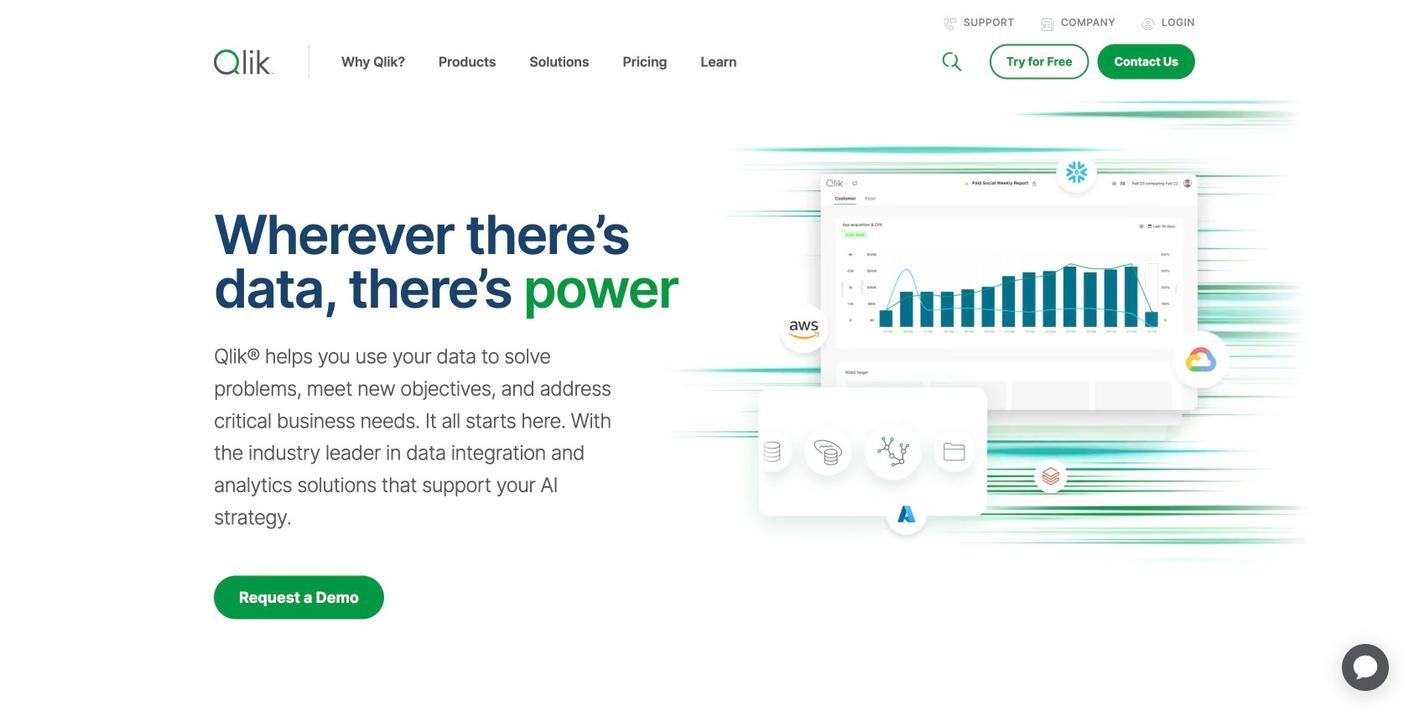 Task type: vqa. For each thing, say whether or not it's contained in the screenshot.
application
yes



Task type: describe. For each thing, give the bounding box(es) containing it.
login image
[[1142, 18, 1156, 31]]

support image
[[944, 18, 957, 31]]

qlik image
[[214, 50, 274, 75]]



Task type: locate. For each thing, give the bounding box(es) containing it.
company image
[[1041, 18, 1055, 31]]

application
[[1323, 624, 1410, 712]]



